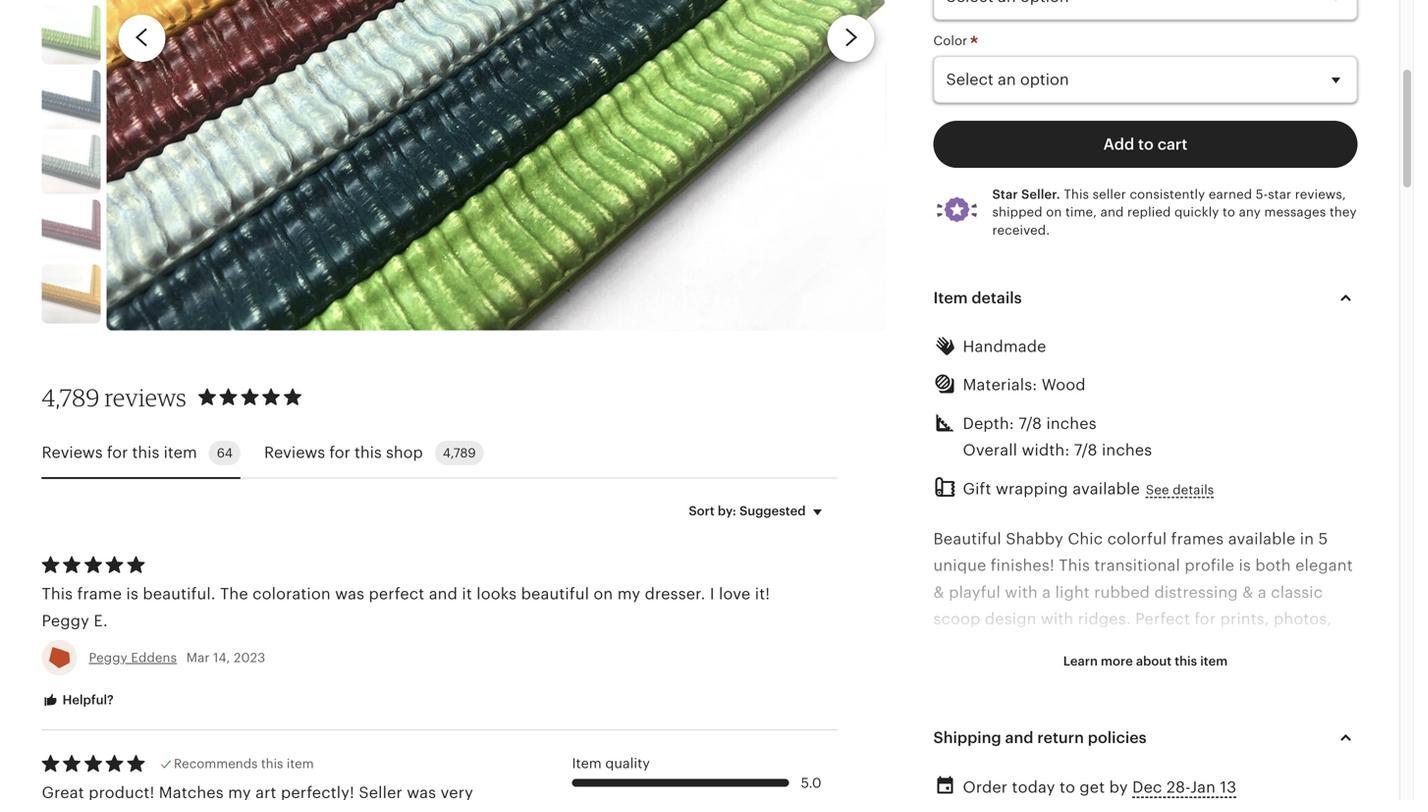 Task type: locate. For each thing, give the bounding box(es) containing it.
1 vertical spatial peggy
[[89, 651, 128, 665]]

and down "scoop"
[[934, 637, 963, 655]]

2 reviews from the left
[[264, 444, 325, 462]]

available inside beautiful shabby chic colorful frames available in 5 unique finishes! this transitional profile is both elegant & playful with a light rubbed distressing & a classic scoop design with ridges.  perfect for prints, photos, and more!
[[1229, 530, 1296, 548]]

reviews for reviews for this shop
[[264, 444, 325, 462]]

return
[[1038, 730, 1084, 747]]

is right frame
[[126, 586, 139, 603]]

1 vertical spatial on
[[594, 586, 613, 603]]

item
[[164, 444, 197, 462], [1201, 654, 1228, 669], [287, 757, 314, 772]]

love
[[719, 586, 751, 603]]

1 horizontal spatial 4,789
[[443, 446, 476, 461]]

width:
[[1022, 442, 1070, 459]]

suggested
[[740, 504, 806, 519]]

reviews right 64
[[264, 444, 325, 462]]

2 horizontal spatial item
[[1201, 654, 1228, 669]]

0 vertical spatial 4,789
[[42, 383, 100, 412]]

peggy down e. on the bottom of the page
[[89, 651, 128, 665]]

more!
[[967, 637, 1012, 655]]

with
[[1005, 584, 1038, 602], [1041, 611, 1074, 628]]

1 horizontal spatial 7/8
[[1075, 442, 1098, 459]]

it
[[462, 586, 472, 603]]

this
[[1064, 187, 1090, 202], [1059, 557, 1090, 575], [42, 586, 73, 603]]

reviews
[[42, 444, 103, 462], [264, 444, 325, 462]]

1 vertical spatial details
[[1173, 483, 1215, 497]]

inches up width:
[[1047, 415, 1097, 433]]

see details link
[[1146, 481, 1215, 499]]

and left it
[[429, 586, 458, 603]]

is inside beautiful shabby chic colorful frames available in 5 unique finishes! this transitional profile is both elegant & playful with a light rubbed distressing & a classic scoop design with ridges.  perfect for prints, photos, and more!
[[1239, 557, 1252, 575]]

star
[[993, 187, 1018, 202]]

1 horizontal spatial on
[[1046, 205, 1062, 220]]

0 horizontal spatial with
[[1005, 584, 1038, 602]]

eddens
[[131, 651, 177, 665]]

reviews for this shop
[[264, 444, 423, 462]]

0 horizontal spatial 7/8
[[1019, 415, 1042, 433]]

this up light
[[1059, 557, 1090, 575]]

1 horizontal spatial available
[[1229, 530, 1296, 548]]

for for item
[[107, 444, 128, 462]]

0 horizontal spatial is
[[126, 586, 139, 603]]

available up both
[[1229, 530, 1296, 548]]

star seller.
[[993, 187, 1061, 202]]

5.0
[[801, 776, 822, 791]]

1 horizontal spatial &
[[1243, 584, 1254, 602]]

lime green aegean blue powder blue
[[934, 717, 1030, 789]]

1 horizontal spatial to
[[1139, 135, 1154, 153]]

item inside dropdown button
[[934, 289, 968, 307]]

0 vertical spatial available
[[1073, 480, 1140, 498]]

0 horizontal spatial 4,789
[[42, 383, 100, 412]]

1 horizontal spatial a
[[1258, 584, 1267, 602]]

on down seller.
[[1046, 205, 1062, 220]]

0 horizontal spatial item
[[164, 444, 197, 462]]

this right recommends
[[261, 757, 283, 772]]

0 horizontal spatial a
[[1043, 584, 1051, 602]]

1 vertical spatial with
[[1041, 611, 1074, 628]]

blue down green
[[996, 744, 1030, 762]]

star
[[1269, 187, 1292, 202]]

0 vertical spatial peggy
[[42, 612, 89, 630]]

64
[[217, 446, 233, 461]]

this left frame
[[42, 586, 73, 603]]

shop
[[386, 444, 423, 462]]

looks
[[477, 586, 517, 603]]

for for shop
[[330, 444, 351, 462]]

this inside this frame is beautiful. the coloration was perfect and it looks beautiful on my dresser. i love it! peggy e.
[[42, 586, 73, 603]]

2 vertical spatial to
[[1060, 779, 1076, 797]]

available
[[1073, 480, 1140, 498], [1229, 530, 1296, 548]]

classic
[[1272, 584, 1323, 602]]

get
[[1080, 779, 1105, 797]]

7/8
[[1019, 415, 1042, 433], [1075, 442, 1098, 459]]

item left 64
[[164, 444, 197, 462]]

rubbed
[[1095, 584, 1150, 602]]

0 vertical spatial blue
[[996, 744, 1030, 762]]

order today to get by dec 28-jan 13
[[963, 779, 1237, 797]]

policies
[[1088, 730, 1147, 747]]

1 vertical spatial item
[[572, 756, 602, 772]]

2 horizontal spatial for
[[1195, 611, 1216, 628]]

replied
[[1128, 205, 1171, 220]]

handmade
[[963, 338, 1047, 356]]

7/8 up gift wrapping available see details
[[1075, 442, 1098, 459]]

peggy
[[42, 612, 89, 630], [89, 651, 128, 665]]

this inside this seller consistently earned 5-star reviews, shipped on time, and replied quickly to any messages they received.
[[1064, 187, 1090, 202]]

2 vertical spatial item
[[287, 757, 314, 772]]

gift
[[963, 480, 992, 498]]

item details button
[[916, 275, 1376, 322]]

1 vertical spatial is
[[126, 586, 139, 603]]

& up prints,
[[1243, 584, 1254, 602]]

inches up see
[[1102, 442, 1153, 459]]

1 vertical spatial available
[[1229, 530, 1296, 548]]

0 vertical spatial item
[[164, 444, 197, 462]]

is left both
[[1239, 557, 1252, 575]]

1 horizontal spatial inches
[[1102, 442, 1153, 459]]

1 vertical spatial inches
[[1102, 442, 1153, 459]]

1 vertical spatial 4,789
[[443, 446, 476, 461]]

28-
[[1167, 779, 1191, 797]]

sort by: suggested button
[[674, 491, 844, 532]]

1 horizontal spatial reviews
[[264, 444, 325, 462]]

&
[[934, 584, 945, 602], [1243, 584, 1254, 602]]

helpful?
[[59, 693, 114, 708]]

item right recommends
[[287, 757, 314, 772]]

shipping and return policies button
[[916, 715, 1376, 762]]

0 vertical spatial inches
[[1047, 415, 1097, 433]]

details right see
[[1173, 483, 1215, 497]]

0 vertical spatial details
[[972, 289, 1022, 307]]

add
[[1104, 135, 1135, 153]]

for left "shop"
[[330, 444, 351, 462]]

7/8 up width:
[[1019, 415, 1042, 433]]

details inside dropdown button
[[972, 289, 1022, 307]]

1 horizontal spatial is
[[1239, 557, 1252, 575]]

0 vertical spatial with
[[1005, 584, 1038, 602]]

this inside learn more about this item dropdown button
[[1175, 654, 1198, 669]]

0 vertical spatial item
[[934, 289, 968, 307]]

1 horizontal spatial item
[[287, 757, 314, 772]]

this right about
[[1175, 654, 1198, 669]]

with down the finishes!
[[1005, 584, 1038, 602]]

0 vertical spatial is
[[1239, 557, 1252, 575]]

4,789 inside tab list
[[443, 446, 476, 461]]

eclectic picture frames colorful ridges funky decor vintage lime green red yellow blue custom gallery wall gift 4x6 5x7 8x10 11x14 16x20 image
[[107, 0, 887, 331], [42, 5, 101, 64], [42, 70, 101, 129], [42, 135, 101, 194], [42, 200, 101, 259], [42, 265, 101, 323]]

1 horizontal spatial details
[[1173, 483, 1215, 497]]

4,789 up reviews for this item
[[42, 383, 100, 412]]

reviews
[[105, 383, 187, 412]]

details up handmade
[[972, 289, 1022, 307]]

2 horizontal spatial to
[[1223, 205, 1236, 220]]

and left "return"
[[1006, 730, 1034, 747]]

beautiful
[[521, 586, 589, 603]]

overall
[[963, 442, 1018, 459]]

to inside this seller consistently earned 5-star reviews, shipped on time, and replied quickly to any messages they received.
[[1223, 205, 1236, 220]]

for inside beautiful shabby chic colorful frames available in 5 unique finishes! this transitional profile is both elegant & playful with a light rubbed distressing & a classic scoop design with ridges.  perfect for prints, photos, and more!
[[1195, 611, 1216, 628]]

item up handmade
[[934, 289, 968, 307]]

1 vertical spatial 7/8
[[1075, 442, 1098, 459]]

shipped
[[993, 205, 1043, 220]]

frames
[[1172, 530, 1224, 548]]

by:
[[718, 504, 737, 519]]

this up time,
[[1064, 187, 1090, 202]]

and inside dropdown button
[[1006, 730, 1034, 747]]

prints,
[[1221, 611, 1270, 628]]

seller.
[[1022, 187, 1061, 202]]

0 horizontal spatial &
[[934, 584, 945, 602]]

peggy eddens link
[[89, 651, 177, 665]]

1 reviews from the left
[[42, 444, 103, 462]]

to left get
[[1060, 779, 1076, 797]]

item left quality
[[572, 756, 602, 772]]

inches
[[1047, 415, 1097, 433], [1102, 442, 1153, 459]]

blue right "powder"
[[995, 771, 1029, 789]]

0 horizontal spatial on
[[594, 586, 613, 603]]

design
[[985, 611, 1037, 628]]

peggy left e. on the bottom of the page
[[42, 612, 89, 630]]

time,
[[1066, 205, 1097, 220]]

to down "earned"
[[1223, 205, 1236, 220]]

0 horizontal spatial item
[[572, 756, 602, 772]]

1 a from the left
[[1043, 584, 1051, 602]]

& up "scoop"
[[934, 584, 945, 602]]

0 vertical spatial 7/8
[[1019, 415, 1042, 433]]

jan
[[1191, 779, 1216, 797]]

item inside learn more about this item dropdown button
[[1201, 654, 1228, 669]]

was
[[335, 586, 365, 603]]

available left see
[[1073, 480, 1140, 498]]

0 horizontal spatial reviews
[[42, 444, 103, 462]]

2 vertical spatial this
[[42, 586, 73, 603]]

a down both
[[1258, 584, 1267, 602]]

1 vertical spatial item
[[1201, 654, 1228, 669]]

1 vertical spatial to
[[1223, 205, 1236, 220]]

2 a from the left
[[1258, 584, 1267, 602]]

0 horizontal spatial for
[[107, 444, 128, 462]]

for down distressing
[[1195, 611, 1216, 628]]

with down light
[[1041, 611, 1074, 628]]

0 horizontal spatial to
[[1060, 779, 1076, 797]]

add to cart
[[1104, 135, 1188, 153]]

is inside this frame is beautiful. the coloration was perfect and it looks beautiful on my dresser. i love it! peggy e.
[[126, 586, 139, 603]]

perfect
[[1136, 611, 1191, 628]]

to left cart on the right top
[[1139, 135, 1154, 153]]

reviews for reviews for this item
[[42, 444, 103, 462]]

0 horizontal spatial details
[[972, 289, 1022, 307]]

this left "shop"
[[355, 444, 382, 462]]

tab list
[[42, 429, 838, 479]]

1 vertical spatial this
[[1059, 557, 1090, 575]]

sort
[[689, 504, 715, 519]]

a
[[1043, 584, 1051, 602], [1258, 584, 1267, 602]]

item down prints,
[[1201, 654, 1228, 669]]

item inside tab list
[[164, 444, 197, 462]]

a left light
[[1043, 584, 1051, 602]]

and down seller
[[1101, 205, 1124, 220]]

0 vertical spatial to
[[1139, 135, 1154, 153]]

lime
[[934, 717, 971, 735]]

item
[[934, 289, 968, 307], [572, 756, 602, 772]]

0 vertical spatial this
[[1064, 187, 1090, 202]]

reviews down 4,789 reviews
[[42, 444, 103, 462]]

dresser.
[[645, 586, 706, 603]]

5-
[[1256, 187, 1269, 202]]

blue
[[996, 744, 1030, 762], [995, 771, 1029, 789]]

and
[[1101, 205, 1124, 220], [429, 586, 458, 603], [934, 637, 963, 655], [1006, 730, 1034, 747]]

4,789 for 4,789
[[443, 446, 476, 461]]

for down 4,789 reviews
[[107, 444, 128, 462]]

is
[[1239, 557, 1252, 575], [126, 586, 139, 603]]

4,789
[[42, 383, 100, 412], [443, 446, 476, 461]]

on inside this seller consistently earned 5-star reviews, shipped on time, and replied quickly to any messages they received.
[[1046, 205, 1062, 220]]

messages
[[1265, 205, 1327, 220]]

0 horizontal spatial inches
[[1047, 415, 1097, 433]]

0 vertical spatial on
[[1046, 205, 1062, 220]]

1 horizontal spatial for
[[330, 444, 351, 462]]

on left my
[[594, 586, 613, 603]]

4,789 right "shop"
[[443, 446, 476, 461]]

1 & from the left
[[934, 584, 945, 602]]

received.
[[993, 223, 1050, 238]]

1 horizontal spatial item
[[934, 289, 968, 307]]

on
[[1046, 205, 1062, 220], [594, 586, 613, 603]]



Task type: vqa. For each thing, say whether or not it's contained in the screenshot.
top "tools"
no



Task type: describe. For each thing, give the bounding box(es) containing it.
item for item quality
[[572, 756, 602, 772]]

photos,
[[1274, 611, 1332, 628]]

quality
[[606, 756, 650, 772]]

item details
[[934, 289, 1022, 307]]

and inside beautiful shabby chic colorful frames available in 5 unique finishes! this transitional profile is both elegant & playful with a light rubbed distressing & a classic scoop design with ridges.  perfect for prints, photos, and more!
[[934, 637, 963, 655]]

wrapping
[[996, 480, 1069, 498]]

this for received.
[[1064, 187, 1090, 202]]

shabby
[[1006, 530, 1064, 548]]

0 horizontal spatial available
[[1073, 480, 1140, 498]]

beautiful.
[[143, 586, 216, 603]]

depth:
[[963, 415, 1015, 433]]

add to cart button
[[934, 121, 1358, 168]]

13
[[1221, 779, 1237, 797]]

colorful
[[1108, 530, 1167, 548]]

beautiful shabby chic colorful frames available in 5 unique finishes! this transitional profile is both elegant & playful with a light rubbed distressing & a classic scoop design with ridges.  perfect for prints, photos, and more!
[[934, 530, 1354, 655]]

item for item details
[[934, 289, 968, 307]]

both
[[1256, 557, 1292, 575]]

tab list containing reviews for this item
[[42, 429, 838, 479]]

i
[[710, 586, 715, 603]]

any
[[1239, 205, 1261, 220]]

on inside this frame is beautiful. the coloration was perfect and it looks beautiful on my dresser. i love it! peggy e.
[[594, 586, 613, 603]]

reviews for this item
[[42, 444, 197, 462]]

playful
[[949, 584, 1001, 602]]

learn more about this item
[[1064, 654, 1228, 669]]

earned
[[1209, 187, 1253, 202]]

4,789 reviews
[[42, 383, 187, 412]]

to inside 'button'
[[1139, 135, 1154, 153]]

see
[[1146, 483, 1170, 497]]

learn
[[1064, 654, 1098, 669]]

shipping and return policies
[[934, 730, 1147, 747]]

sort by: suggested
[[689, 504, 806, 519]]

quickly
[[1175, 205, 1220, 220]]

distressing
[[1155, 584, 1239, 602]]

and inside this seller consistently earned 5-star reviews, shipped on time, and replied quickly to any messages they received.
[[1101, 205, 1124, 220]]

color
[[934, 34, 971, 48]]

coloration
[[253, 586, 331, 603]]

perfect
[[369, 586, 425, 603]]

14,
[[213, 651, 230, 665]]

ridges.
[[1078, 611, 1131, 628]]

materials:
[[963, 376, 1038, 394]]

dec 28-jan 13 button
[[1133, 774, 1237, 801]]

green
[[975, 717, 1022, 735]]

1 horizontal spatial with
[[1041, 611, 1074, 628]]

scoop
[[934, 611, 981, 628]]

it!
[[755, 586, 770, 603]]

transitional
[[1095, 557, 1181, 575]]

by
[[1110, 779, 1128, 797]]

elegant
[[1296, 557, 1354, 575]]

peggy inside this frame is beautiful. the coloration was perfect and it looks beautiful on my dresser. i love it! peggy e.
[[42, 612, 89, 630]]

unique
[[934, 557, 987, 575]]

this for it!
[[42, 586, 73, 603]]

shipping
[[934, 730, 1002, 747]]

beautiful
[[934, 530, 1002, 548]]

this frame is beautiful. the coloration was perfect and it looks beautiful on my dresser. i love it! peggy e.
[[42, 586, 770, 630]]

details inside gift wrapping available see details
[[1173, 483, 1215, 497]]

the
[[220, 586, 248, 603]]

materials: wood
[[963, 376, 1086, 394]]

more
[[1101, 654, 1133, 669]]

order
[[963, 779, 1008, 797]]

today
[[1012, 779, 1056, 797]]

item quality
[[572, 756, 650, 772]]

and inside this frame is beautiful. the coloration was perfect and it looks beautiful on my dresser. i love it! peggy e.
[[429, 586, 458, 603]]

light
[[1056, 584, 1090, 602]]

helpful? button
[[27, 683, 129, 719]]

in
[[1301, 530, 1315, 548]]

frame
[[77, 586, 122, 603]]

recommends
[[174, 757, 258, 772]]

they
[[1330, 205, 1357, 220]]

recommends this item
[[174, 757, 314, 772]]

my
[[618, 586, 641, 603]]

e.
[[94, 612, 108, 630]]

about
[[1136, 654, 1172, 669]]

4,789 for 4,789 reviews
[[42, 383, 100, 412]]

this seller consistently earned 5-star reviews, shipped on time, and replied quickly to any messages they received.
[[993, 187, 1357, 238]]

1 vertical spatial blue
[[995, 771, 1029, 789]]

2 & from the left
[[1243, 584, 1254, 602]]

dec
[[1133, 779, 1163, 797]]

wood
[[1042, 376, 1086, 394]]

this down reviews
[[132, 444, 159, 462]]

gift wrapping available see details
[[963, 480, 1215, 498]]

reviews,
[[1296, 187, 1347, 202]]

seller
[[1093, 187, 1127, 202]]

this inside beautiful shabby chic colorful frames available in 5 unique finishes! this transitional profile is both elegant & playful with a light rubbed distressing & a classic scoop design with ridges.  perfect for prints, photos, and more!
[[1059, 557, 1090, 575]]

mar
[[186, 651, 210, 665]]



